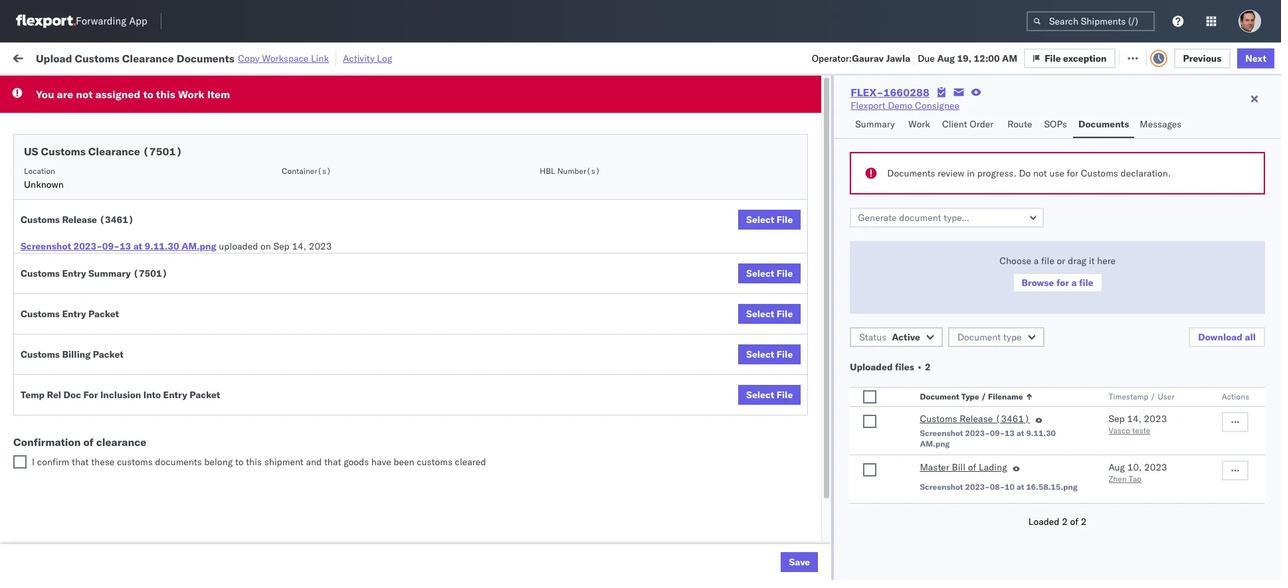Task type: describe. For each thing, give the bounding box(es) containing it.
4 fcl from the top
[[460, 279, 477, 291]]

flex-1660288 link
[[851, 86, 930, 99]]

timestamp / user button
[[1106, 389, 1195, 403]]

0 vertical spatial for
[[128, 82, 138, 92]]

screenshot 2023-08-10 at 16.58.15.png
[[920, 482, 1078, 492]]

select for customs entry packet
[[746, 308, 774, 320]]

los up screenshot 2023-09-13 at 9.11.30 am.png link
[[125, 191, 140, 203]]

confirm for confirm delivery
[[31, 396, 65, 408]]

4:00
[[226, 367, 246, 379]]

4 lhuu7894563, from the top
[[868, 396, 936, 408]]

of for loaded 2 of 2
[[1070, 516, 1079, 528]]

1 horizontal spatial on
[[326, 51, 336, 63]]

select for temp rel doc for inclusion into entry packet
[[746, 389, 774, 401]]

3 11:59 pm pdt, nov 4, 2022 from the top
[[226, 192, 348, 204]]

1 1889466 from the top
[[805, 309, 845, 321]]

hbl number(s)
[[540, 166, 600, 176]]

3 lhuu7894563, from the top
[[868, 367, 936, 379]]

los down us customs clearance (7501)
[[125, 162, 140, 174]]

entry for packet
[[62, 308, 86, 320]]

browse for a file
[[1022, 277, 1094, 289]]

client for client name
[[522, 108, 544, 118]]

pm down deadline
[[254, 133, 269, 145]]

4 lhuu7894563, uetu5238478 from the top
[[868, 396, 1004, 408]]

file for customs entry packet
[[777, 308, 793, 320]]

0 horizontal spatial a
[[1034, 255, 1039, 267]]

into
[[143, 389, 161, 401]]

(0)
[[216, 51, 234, 63]]

5 ceau7522281, from the top
[[868, 250, 936, 262]]

6 ceau7522281, hlxu6269489, hlxu8034992 from the top
[[868, 279, 1074, 291]]

location
[[24, 166, 55, 176]]

pm left the shipment
[[249, 455, 263, 467]]

my work
[[13, 48, 72, 67]]

schedule pickup from los angeles, ca link for msdu7304509
[[31, 424, 194, 438]]

bill
[[952, 462, 966, 474]]

drag
[[1068, 255, 1086, 267]]

pm right 11:00
[[254, 279, 269, 291]]

uploaded
[[850, 361, 893, 373]]

schedule delivery appointment link for 3rd the schedule delivery appointment button from the bottom of the page
[[31, 220, 163, 233]]

2 lhuu7894563, uetu5238478 from the top
[[868, 338, 1004, 350]]

resize handle column header for container numbers
[[937, 103, 953, 581]]

1 customs from the left
[[117, 456, 153, 468]]

status active
[[859, 332, 920, 344]]

28,
[[305, 543, 320, 555]]

2 ceau7522281, hlxu6269489, hlxu8034992 from the top
[[868, 162, 1074, 174]]

1 hlxu8034992 from the top
[[1009, 133, 1074, 145]]

2 schedule delivery appointment button from the top
[[31, 220, 163, 234]]

2 flex-1889466 from the top
[[776, 338, 845, 350]]

shipment
[[264, 456, 304, 468]]

doc
[[64, 389, 81, 401]]

pm up 'uploaded'
[[254, 192, 269, 204]]

2 pdt, from the top
[[271, 162, 292, 174]]

goods
[[344, 456, 369, 468]]

11:00
[[226, 279, 252, 291]]

select file for temp rel doc for inclusion into entry packet
[[746, 389, 793, 401]]

0 horizontal spatial on
[[260, 241, 271, 253]]

schedule delivery appointment link for fourth the schedule delivery appointment button from the top
[[31, 454, 163, 467]]

risk
[[275, 51, 291, 63]]

flex-2130387 for 8:30 pm pst, jan 28, 2023
[[776, 543, 845, 555]]

5 1846748 from the top
[[805, 250, 845, 262]]

1 lhuu7894563, from the top
[[868, 308, 936, 320]]

3 abcdefg78456546 from the top
[[960, 396, 1049, 408]]

numbers for container numbers
[[868, 114, 901, 124]]

angeles, down the upload customs clearance documents button
[[143, 308, 179, 320]]

0 vertical spatial of
[[83, 436, 94, 449]]

6 hlxu6269489, from the top
[[938, 279, 1006, 291]]

batch
[[1206, 51, 1232, 63]]

2023 right and
[[322, 455, 345, 467]]

12:00
[[974, 52, 1000, 64]]

1 test123456 from the top
[[960, 133, 1016, 145]]

from for schedule pickup from rotterdam, netherlands link
[[103, 477, 123, 489]]

2 4, from the top
[[314, 162, 323, 174]]

choi
[[1177, 455, 1197, 467]]

0 vertical spatial aug
[[937, 52, 955, 64]]

4 schedule from the top
[[31, 220, 70, 232]]

delivery for ceau7522281, hlxu6269489, hlxu8034992
[[72, 133, 106, 145]]

resize handle column header for mbl/mawb numbers
[[1113, 103, 1129, 581]]

2023 inside sep 14, 2023 vasco teste
[[1144, 413, 1167, 425]]

1 schedule from the top
[[31, 133, 70, 145]]

master bill of lading
[[920, 462, 1007, 474]]

3 ocean fcl from the top
[[431, 250, 477, 262]]

los up the upload customs clearance documents button
[[125, 250, 140, 261]]

3 ceau7522281, hlxu6269489, hlxu8034992 from the top
[[868, 191, 1074, 203]]

4 11:59 pm pdt, nov 4, 2022 from the top
[[226, 250, 348, 262]]

container(s)
[[282, 166, 331, 176]]

container numbers button
[[861, 100, 940, 124]]

file for customs entry summary (7501)
[[777, 268, 793, 280]]

resize handle column header for flex id
[[845, 103, 861, 581]]

progress.
[[977, 167, 1016, 179]]

2 2130387 from the top
[[805, 484, 845, 496]]

am.png for screenshot 2023-09-13 at 9.11.30 am.png
[[920, 439, 950, 449]]

consignee button
[[607, 106, 735, 119]]

1 ceau7522281, from the top
[[868, 133, 936, 145]]

4 ceau7522281, hlxu6269489, hlxu8034992 from the top
[[868, 221, 1074, 233]]

browse for a file button
[[1012, 273, 1103, 293]]

assigned
[[95, 88, 141, 101]]

2 flex-1846748 from the top
[[776, 162, 845, 174]]

document type button
[[948, 328, 1044, 348]]

5 test123456 from the top
[[960, 250, 1016, 262]]

los down the upload customs clearance documents button
[[125, 308, 140, 320]]

customs release (3461) link
[[920, 413, 1030, 429]]

zhen
[[1109, 474, 1127, 484]]

8 schedule from the top
[[31, 425, 70, 437]]

6 fcl from the top
[[460, 455, 477, 467]]

2 upload customs clearance documents link from the top
[[31, 541, 196, 555]]

14, inside sep 14, 2023 vasco teste
[[1127, 413, 1142, 425]]

at for screenshot 2023-08-10 at 16.58.15.png
[[1017, 482, 1024, 492]]

save button
[[781, 553, 818, 573]]

pickup for confirm pickup from los angeles, ca button
[[67, 366, 96, 378]]

2 schedule from the top
[[31, 162, 70, 174]]

at for screenshot 2023-09-13 at 9.11.30 am.png
[[1017, 429, 1024, 439]]

0 vertical spatial -
[[1199, 455, 1205, 467]]

4:00 pm pst, dec 23, 2022
[[226, 367, 348, 379]]

9.11.30 for screenshot 2023-09-13 at 9.11.30 am.png
[[1026, 429, 1056, 439]]

2 vertical spatial packet
[[189, 389, 220, 401]]

upload for second upload customs clearance documents link from the top
[[31, 542, 61, 554]]

appointment for schedule delivery appointment link for 3rd the schedule delivery appointment button from the top of the page
[[109, 337, 163, 349]]

active
[[892, 332, 920, 344]]

angeles, up the upload customs clearance documents button
[[143, 250, 179, 261]]

karl
[[728, 543, 745, 555]]

flexport demo consignee link
[[851, 99, 960, 112]]

2 vertical spatial gaurav
[[1136, 162, 1166, 174]]

schedule delivery appointment for schedule delivery appointment link associated with fourth the schedule delivery appointment button from the top
[[31, 454, 163, 466]]

abcdefg78456546 for schedule delivery appointment
[[960, 338, 1049, 350]]

schedule pickup from los angeles, ca button for ceau7522281, hlxu6269489, hlxu8034992
[[31, 161, 194, 176]]

0 vertical spatial gaurav
[[852, 52, 884, 64]]

6 schedule from the top
[[31, 308, 70, 320]]

schedule pickup from los angeles, ca for lhuu7894563, uetu5238478
[[31, 308, 194, 320]]

consignee inside button
[[614, 108, 652, 118]]

or
[[1057, 255, 1065, 267]]

in
[[199, 82, 206, 92]]

jaehyung choi - test origin agent
[[1136, 455, 1280, 467]]

screenshot for screenshot 2023-08-10 at 16.58.15.png
[[920, 482, 963, 492]]

6 ceau7522281, from the top
[[868, 279, 936, 291]]

screenshot for screenshot 2023-09-13 at 9.11.30 am.png
[[920, 429, 963, 439]]

2 ocean fcl from the top
[[431, 192, 477, 204]]

1 horizontal spatial to
[[235, 456, 244, 468]]

1 fcl from the top
[[460, 133, 477, 145]]

3 1889466 from the top
[[805, 367, 845, 379]]

23, for 2022
[[308, 367, 322, 379]]

flex
[[755, 108, 770, 118]]

flexport
[[851, 100, 885, 112]]

forwarding app
[[76, 15, 147, 28]]

summary inside 'button'
[[855, 118, 895, 130]]

from for confirm pickup from los angeles, ca "link"
[[98, 366, 117, 378]]

11:59 for 3rd schedule pickup from los angeles, ca link from the bottom
[[226, 250, 252, 262]]

schedule delivery appointment for schedule delivery appointment link corresponding to 3rd the schedule delivery appointment button from the bottom of the page
[[31, 220, 163, 232]]

1 vertical spatial summary
[[88, 268, 131, 280]]

pm left the container(s)
[[254, 162, 269, 174]]

from for schedule pickup from los angeles, ca link related to ceau7522281, hlxu6269489, hlxu8034992
[[103, 162, 123, 174]]

1 vertical spatial jawla
[[1168, 133, 1191, 145]]

flex-2130387 for 8:30 pm pst, jan 23, 2023
[[776, 455, 845, 467]]

schedule pickup from los angeles, ca link for lhuu7894563, uetu5238478
[[31, 307, 194, 321]]

3 schedule from the top
[[31, 191, 70, 203]]

aug inside aug 10, 2023 zhen tao
[[1109, 462, 1125, 474]]

13 for screenshot 2023-09-13 at 9.11.30 am.png uploaded on sep 14, 2023
[[120, 241, 131, 253]]

1 horizontal spatial (3461)
[[995, 413, 1030, 425]]

pst, for 4:00 pm pst, dec 23, 2022
[[266, 367, 286, 379]]

3 resize handle column header from the left
[[408, 103, 424, 581]]

from for schedule pickup from los angeles, ca link for lhuu7894563, uetu5238478
[[103, 308, 123, 320]]

2 test123456 from the top
[[960, 162, 1016, 174]]

jaehyung
[[1136, 455, 1175, 467]]

angeles, up screenshot 2023-09-13 at 9.11.30 am.png uploaded on sep 14, 2023
[[143, 191, 179, 203]]

file for customs release (3461)
[[777, 214, 793, 226]]

appointment for schedule delivery appointment link associated with first the schedule delivery appointment button from the top of the page
[[109, 133, 163, 145]]

work inside 'button'
[[145, 51, 168, 63]]

schedule pickup from los angeles, ca button for lhuu7894563, uetu5238478
[[31, 307, 194, 322]]

been
[[394, 456, 414, 468]]

1 flex-1846748 from the top
[[776, 133, 845, 145]]

agent
[[1255, 455, 1280, 467]]

confirm pickup from los angeles, ca link
[[31, 366, 189, 379]]

clearance down workitem button
[[88, 145, 140, 158]]

operator:
[[812, 52, 852, 64]]

7 ocean fcl from the top
[[431, 543, 477, 555]]

have
[[371, 456, 391, 468]]

clearance down the schedule pickup from rotterdam, netherlands button at the left
[[103, 542, 146, 554]]

rel
[[47, 389, 61, 401]]

action
[[1235, 51, 1264, 63]]

8:30 pm pst, jan 23, 2023
[[226, 455, 345, 467]]

resize handle column header for deadline
[[359, 103, 375, 581]]

187 on track
[[306, 51, 360, 63]]

pm left 28,
[[249, 543, 263, 555]]

2 schedule pickup from los angeles, ca from the top
[[31, 191, 194, 203]]

clearance up work,
[[122, 51, 174, 65]]

0 horizontal spatial not
[[76, 88, 93, 101]]

4 flex-1889466 from the top
[[776, 396, 845, 408]]

resize handle column header for mode
[[500, 103, 516, 581]]

message (0)
[[179, 51, 234, 63]]

operator
[[1136, 108, 1168, 118]]

0 vertical spatial jawla
[[886, 52, 911, 64]]

timestamp
[[1109, 392, 1149, 402]]

2 hlxu6269489, from the top
[[938, 162, 1006, 174]]

i confirm that these customs documents belong to this shipment and that goods have been customs cleared
[[32, 456, 486, 468]]

browse
[[1022, 277, 1054, 289]]

forwarding
[[76, 15, 126, 28]]

schedule pickup from los angeles, ca for msdu7304509
[[31, 425, 194, 437]]

lagerfeld
[[747, 543, 787, 555]]

select file for customs release (3461)
[[746, 214, 793, 226]]

you are not assigned to this work item
[[36, 88, 230, 101]]

angeles, up documents
[[143, 425, 179, 437]]

Search Shipments (/) text field
[[1027, 11, 1155, 31]]

mbl/mawb numbers button
[[953, 106, 1116, 119]]

client name
[[522, 108, 567, 118]]

1 schedule delivery appointment button from the top
[[31, 132, 163, 147]]

2130387 for 8:30 pm pst, jan 28, 2023
[[805, 543, 845, 555]]

1 ceau7522281, hlxu6269489, hlxu8034992 from the top
[[868, 133, 1074, 145]]

0 horizontal spatial release
[[62, 214, 97, 226]]

packet for customs billing packet
[[93, 349, 124, 361]]

select file for customs billing packet
[[746, 349, 793, 361]]

document type
[[957, 332, 1022, 344]]

9 schedule from the top
[[31, 454, 70, 466]]

at left "risk"
[[265, 51, 273, 63]]

here
[[1097, 255, 1116, 267]]

client order
[[942, 118, 994, 130]]

2023 inside aug 10, 2023 zhen tao
[[1144, 462, 1167, 474]]

1 horizontal spatial customs release (3461)
[[920, 413, 1030, 425]]

numbers for mbl/mawb numbers
[[1008, 108, 1041, 118]]

activity log
[[343, 52, 392, 64]]

4 ceau7522281, from the top
[[868, 221, 936, 233]]

1 upload customs clearance documents link from the top
[[31, 278, 196, 291]]

status : ready for work, blocked, in progress
[[73, 82, 241, 92]]

2 vertical spatial entry
[[163, 389, 187, 401]]

1 upload customs clearance documents from the top
[[31, 279, 196, 291]]

forwarding app link
[[16, 15, 147, 28]]

account
[[682, 543, 717, 555]]

name
[[546, 108, 567, 118]]

0 vertical spatial customs release (3461)
[[21, 214, 134, 226]]

confirm
[[37, 456, 69, 468]]

8:30 for 8:30 pm pst, jan 23, 2023
[[226, 455, 246, 467]]

2 / from the left
[[1151, 392, 1156, 402]]

3 1846748 from the top
[[805, 192, 845, 204]]

2 customs from the left
[[417, 456, 452, 468]]

pickup for schedule pickup from los angeles, ca button corresponding to msdu7304509
[[72, 425, 101, 437]]

flexport. image
[[16, 15, 76, 28]]

10
[[1005, 482, 1015, 492]]

(7501) for customs entry summary (7501)
[[133, 268, 168, 280]]

flex-1660288
[[851, 86, 930, 99]]

4 flex-1846748 from the top
[[776, 221, 845, 233]]

3 schedule delivery appointment button from the top
[[31, 337, 163, 351]]

1 ocean fcl from the top
[[431, 133, 477, 145]]

omkar
[[1136, 192, 1164, 204]]

0 vertical spatial to
[[143, 88, 153, 101]]

1 horizontal spatial 2
[[1062, 516, 1068, 528]]

1 horizontal spatial consignee
[[915, 100, 960, 112]]

am.png for screenshot 2023-09-13 at 9.11.30 am.png uploaded on sep 14, 2023
[[181, 241, 216, 253]]

4 ocean fcl from the top
[[431, 279, 477, 291]]

1 gaurav jawla from the top
[[1136, 133, 1191, 145]]

11:59 for schedule delivery appointment link associated with first the schedule delivery appointment button from the top of the page
[[226, 133, 252, 145]]

3 flex-1889466 from the top
[[776, 367, 845, 379]]

maeu9408431 for schedule delivery appointment
[[960, 455, 1027, 467]]

2 hlxu8034992 from the top
[[1009, 162, 1074, 174]]

work button
[[903, 112, 937, 138]]

1 lhuu7894563, uetu5238478 from the top
[[868, 308, 1004, 320]]

pm up 11:00 pm pst, nov 8, 2022
[[254, 250, 269, 262]]

sops
[[1044, 118, 1067, 130]]

0 horizontal spatial -
[[720, 543, 726, 555]]

from for 3rd schedule pickup from los angeles, ca link from the bottom
[[103, 250, 123, 261]]

pdt, for 3rd schedule pickup from los angeles, ca link from the bottom
[[271, 250, 292, 262]]

1 vertical spatial this
[[246, 456, 262, 468]]

los down inclusion
[[125, 425, 140, 437]]

select for customs entry summary (7501)
[[746, 268, 774, 280]]

1 hlxu6269489, from the top
[[938, 133, 1006, 145]]

pst, for 8:30 pm pst, jan 28, 2023
[[266, 543, 286, 555]]

mode button
[[424, 106, 502, 119]]

unknown
[[24, 179, 64, 191]]

activity
[[343, 52, 375, 64]]

3 lhuu7894563, uetu5238478 from the top
[[868, 367, 1004, 379]]

2023 up "8,"
[[309, 241, 332, 253]]

los inside "link"
[[120, 366, 135, 378]]

inclusion
[[100, 389, 141, 401]]

1 vertical spatial gaurav
[[1136, 133, 1166, 145]]

5 fcl from the top
[[460, 367, 477, 379]]

3 uetu5238478 from the top
[[939, 367, 1004, 379]]

resize handle column header for consignee
[[732, 103, 748, 581]]

09- for screenshot 2023-09-13 at 9.11.30 am.png uploaded on sep 14, 2023
[[102, 241, 120, 253]]

pm right "4:00"
[[249, 367, 263, 379]]

from for 4th schedule pickup from los angeles, ca link from the bottom
[[103, 191, 123, 203]]

2 upload customs clearance documents from the top
[[31, 542, 196, 554]]

1 uetu5238478 from the top
[[939, 308, 1004, 320]]

2 schedule pickup from los angeles, ca link from the top
[[31, 190, 194, 204]]

select file button for customs billing packet
[[738, 345, 801, 365]]

us customs clearance (7501)
[[24, 145, 182, 158]]

3 schedule pickup from los angeles, ca button from the top
[[31, 249, 194, 263]]

user
[[1158, 392, 1174, 402]]

6 hlxu8034992 from the top
[[1009, 279, 1074, 291]]

∙
[[916, 361, 923, 373]]

5 hlxu6269489, from the top
[[938, 250, 1006, 262]]

batch action button
[[1186, 48, 1272, 67]]

2130387 for 8:30 pm pst, jan 23, 2023
[[805, 455, 845, 467]]

appointment for schedule delivery appointment link corresponding to 3rd the schedule delivery appointment button from the bottom of the page
[[109, 220, 163, 232]]

schedule delivery appointment link for first the schedule delivery appointment button from the top of the page
[[31, 132, 163, 145]]

appointment for schedule delivery appointment link associated with fourth the schedule delivery appointment button from the top
[[109, 454, 163, 466]]

1 vertical spatial work
[[178, 88, 205, 101]]

2 vertical spatial jawla
[[1168, 162, 1191, 174]]



Task type: locate. For each thing, give the bounding box(es) containing it.
1 vertical spatial release
[[960, 413, 993, 425]]

lhuu7894563, up files
[[868, 338, 936, 350]]

4 select file from the top
[[746, 349, 793, 361]]

0 horizontal spatial (3461)
[[99, 214, 134, 226]]

flex-2130387 up save
[[776, 543, 845, 555]]

appointment up screenshot 2023-09-13 at 9.11.30 am.png link
[[109, 220, 163, 232]]

file
[[1054, 51, 1070, 63], [1045, 52, 1061, 64], [777, 214, 793, 226], [777, 268, 793, 280], [777, 308, 793, 320], [777, 349, 793, 361], [777, 389, 793, 401]]

schedule delivery appointment link for 3rd the schedule delivery appointment button from the top of the page
[[31, 337, 163, 350]]

from
[[103, 162, 123, 174], [103, 191, 123, 203], [103, 250, 123, 261], [103, 308, 123, 320], [98, 366, 117, 378], [103, 425, 123, 437], [103, 477, 123, 489]]

1893174
[[805, 426, 845, 438]]

4, down deadline button
[[314, 162, 323, 174]]

confirmation
[[13, 436, 81, 449]]

ready
[[102, 82, 126, 92]]

files
[[895, 361, 914, 373]]

1 vertical spatial upload customs clearance documents
[[31, 542, 196, 554]]

pickup for the schedule pickup from rotterdam, netherlands button at the left
[[72, 477, 101, 489]]

delivery inside button
[[67, 396, 101, 408]]

select file button for customs entry packet
[[738, 304, 801, 324]]

2 vertical spatial screenshot
[[920, 482, 963, 492]]

9.11.30 for screenshot 2023-09-13 at 9.11.30 am.png uploaded on sep 14, 2023
[[145, 241, 179, 253]]

container
[[868, 103, 903, 113]]

1 select from the top
[[746, 214, 774, 226]]

screenshot 2023-09-13 at 9.11.30 am.png uploaded on sep 14, 2023
[[21, 241, 332, 253]]

1 gvcu5265864 from the top
[[868, 455, 933, 466]]

None checkbox
[[863, 415, 877, 429], [863, 464, 877, 477], [863, 415, 877, 429], [863, 464, 877, 477]]

2 horizontal spatial of
[[1070, 516, 1079, 528]]

workspace
[[262, 52, 309, 64]]

1 vertical spatial confirm
[[31, 396, 65, 408]]

maeu9736123
[[960, 426, 1027, 438]]

gaurav jawla
[[1136, 133, 1191, 145], [1136, 162, 1191, 174]]

1 horizontal spatial release
[[960, 413, 993, 425]]

copy workspace link button
[[238, 52, 329, 64]]

3 hlxu6269489, from the top
[[938, 191, 1006, 203]]

work down the flexport demo consignee in the right top of the page
[[908, 118, 930, 130]]

sep 14, 2023 vasco teste
[[1109, 413, 1167, 436]]

pst, for 8:30 pm pst, jan 23, 2023
[[266, 455, 286, 467]]

jawla down messages
[[1168, 133, 1191, 145]]

0 vertical spatial am.png
[[181, 241, 216, 253]]

1 vertical spatial upload
[[31, 279, 61, 291]]

upload inside button
[[31, 279, 61, 291]]

delivery for lhuu7894563, uetu5238478
[[67, 396, 101, 408]]

4 hlxu8034992 from the top
[[1009, 221, 1074, 233]]

1 horizontal spatial sep
[[1109, 413, 1125, 425]]

4 11:59 from the top
[[226, 250, 252, 262]]

numbers inside container numbers
[[868, 114, 901, 124]]

0 vertical spatial 14,
[[292, 241, 306, 253]]

2 vertical spatial 2130387
[[805, 543, 845, 555]]

3 schedule delivery appointment link from the top
[[31, 337, 163, 350]]

savant
[[1166, 192, 1195, 204]]

from for msdu7304509 schedule pickup from los angeles, ca link
[[103, 425, 123, 437]]

1 horizontal spatial aug
[[1109, 462, 1125, 474]]

gaurav
[[852, 52, 884, 64], [1136, 133, 1166, 145], [1136, 162, 1166, 174]]

4 hlxu6269489, from the top
[[938, 221, 1006, 233]]

a inside button
[[1071, 277, 1077, 289]]

3 ceau7522281, from the top
[[868, 191, 936, 203]]

packet for customs entry packet
[[88, 308, 119, 320]]

1 horizontal spatial 9.11.30
[[1026, 429, 1056, 439]]

gvcu5265864 down master
[[868, 484, 933, 496]]

1 vertical spatial packet
[[93, 349, 124, 361]]

0 horizontal spatial that
[[72, 456, 89, 468]]

2 maeu9408431 from the top
[[960, 484, 1027, 496]]

select for customs release (3461)
[[746, 214, 774, 226]]

4 select file button from the top
[[738, 345, 801, 365]]

packet
[[88, 308, 119, 320], [93, 349, 124, 361], [189, 389, 220, 401]]

status for status active
[[859, 332, 887, 344]]

1 vertical spatial maeu9408431
[[960, 484, 1027, 496]]

10,
[[1127, 462, 1142, 474]]

1 vertical spatial sep
[[1109, 413, 1125, 425]]

1 horizontal spatial /
[[1151, 392, 1156, 402]]

release up screenshot 2023-09-13 at 9.11.30 am.png link
[[62, 214, 97, 226]]

13 inside screenshot 2023-09-13 at 9.11.30 am.png
[[1005, 429, 1015, 439]]

4 select from the top
[[746, 349, 774, 361]]

document left type
[[957, 332, 1001, 344]]

a down drag
[[1071, 277, 1077, 289]]

4 uetu5238478 from the top
[[939, 396, 1004, 408]]

hlxu8034992 down choose a file or drag it here on the top right of the page
[[1009, 279, 1074, 291]]

a right the choose
[[1034, 255, 1039, 267]]

0 horizontal spatial status
[[73, 82, 96, 92]]

resize handle column header for client name
[[591, 103, 607, 581]]

client left order
[[942, 118, 967, 130]]

upload up by:
[[36, 51, 72, 65]]

1 vertical spatial 9.11.30
[[1026, 429, 1056, 439]]

teste
[[1132, 426, 1150, 436]]

1 8:30 from the top
[[226, 455, 246, 467]]

1 that from the left
[[72, 456, 89, 468]]

0 vertical spatial abcdefg78456546
[[960, 309, 1049, 321]]

14,
[[292, 241, 306, 253], [1127, 413, 1142, 425]]

1662119
[[805, 513, 845, 525]]

0 vertical spatial file
[[1041, 255, 1054, 267]]

2 flex-2130387 from the top
[[776, 484, 845, 496]]

deadline button
[[220, 106, 361, 119]]

schedule delivery appointment button down "confirmation of clearance"
[[31, 454, 163, 468]]

2 schedule pickup from los angeles, ca button from the top
[[31, 190, 194, 205]]

2 vertical spatial abcdefg78456546
[[960, 396, 1049, 408]]

customs entry packet
[[21, 308, 119, 320]]

confirm inside "link"
[[31, 366, 65, 378]]

2130387 down the 1893174
[[805, 455, 845, 467]]

that right and
[[324, 456, 341, 468]]

0 horizontal spatial 13
[[120, 241, 131, 253]]

3 flex-1846748 from the top
[[776, 192, 845, 204]]

2023- up customs entry summary (7501)
[[73, 241, 102, 253]]

13 for screenshot 2023-09-13 at 9.11.30 am.png
[[1005, 429, 1015, 439]]

1 vertical spatial a
[[1071, 277, 1077, 289]]

jan left and
[[288, 455, 303, 467]]

select
[[746, 214, 774, 226], [746, 268, 774, 280], [746, 308, 774, 320], [746, 349, 774, 361], [746, 389, 774, 401]]

Generate document type... text field
[[850, 208, 1044, 228]]

3 11:59 from the top
[[226, 192, 252, 204]]

0 horizontal spatial 14,
[[292, 241, 306, 253]]

1 vertical spatial (3461)
[[995, 413, 1030, 425]]

1 11:59 pm pdt, nov 4, 2022 from the top
[[226, 133, 348, 145]]

13 up the upload customs clearance documents button
[[120, 241, 131, 253]]

not right do
[[1033, 167, 1047, 179]]

schedule pickup from los angeles, ca button for msdu7304509
[[31, 424, 194, 439]]

3 4, from the top
[[314, 192, 323, 204]]

select for customs billing packet
[[746, 349, 774, 361]]

0 horizontal spatial consignee
[[614, 108, 652, 118]]

progress
[[208, 82, 241, 92]]

jan for 23,
[[288, 455, 303, 467]]

hlxu8034992 down sops button
[[1009, 162, 1074, 174]]

test123456 left do
[[960, 162, 1016, 174]]

upload for 2nd upload customs clearance documents link from the bottom of the page
[[31, 279, 61, 291]]

select file for customs entry packet
[[746, 308, 793, 320]]

1 vertical spatial screenshot
[[920, 429, 963, 439]]

schedule delivery appointment up confirm pickup from los angeles, ca "link"
[[31, 337, 163, 349]]

2023- inside screenshot 2023-09-13 at 9.11.30 am.png
[[965, 429, 990, 439]]

1 vertical spatial gvcu5265864
[[868, 484, 933, 496]]

documents button
[[1073, 112, 1134, 138]]

confirm delivery
[[31, 396, 101, 408]]

angeles, inside "link"
[[137, 366, 174, 378]]

778 at risk
[[245, 51, 291, 63]]

lhuu7894563, uetu5238478 up ∙
[[868, 338, 1004, 350]]

consignee
[[915, 100, 960, 112], [614, 108, 652, 118]]

schedule pickup from los angeles, ca link
[[31, 161, 194, 174], [31, 190, 194, 204], [31, 249, 194, 262], [31, 307, 194, 321], [31, 424, 194, 438]]

4 appointment from the top
[[109, 454, 163, 466]]

upload customs clearance documents down screenshot 2023-09-13 at 9.11.30 am.png link
[[31, 279, 196, 291]]

5 select from the top
[[746, 389, 774, 401]]

to right assigned
[[143, 88, 153, 101]]

1 horizontal spatial of
[[968, 462, 976, 474]]

1 schedule pickup from los angeles, ca from the top
[[31, 162, 194, 174]]

gvcu5265864 for schedule delivery appointment
[[868, 455, 933, 466]]

belong
[[204, 456, 233, 468]]

0 vertical spatial status
[[73, 82, 96, 92]]

actions
[[1222, 392, 1249, 402]]

batch action
[[1206, 51, 1264, 63]]

2023- for screenshot 2023-08-10 at 16.58.15.png
[[965, 482, 990, 492]]

customs inside button
[[63, 279, 101, 291]]

0 vertical spatial 23,
[[308, 367, 322, 379]]

gaurav up omkar
[[1136, 162, 1166, 174]]

screenshot up customs entry summary (7501)
[[21, 241, 71, 253]]

this left the shipment
[[246, 456, 262, 468]]

1 vertical spatial document
[[920, 392, 959, 402]]

6 flex-1846748 from the top
[[776, 279, 845, 291]]

3 select from the top
[[746, 308, 774, 320]]

schedule pickup from rotterdam, netherlands button
[[31, 476, 201, 504]]

on right 'uploaded'
[[260, 241, 271, 253]]

screenshot inside screenshot 2023-09-13 at 9.11.30 am.png
[[920, 429, 963, 439]]

2 gaurav jawla from the top
[[1136, 162, 1191, 174]]

pst, for 11:00 pm pst, nov 8, 2022
[[271, 279, 292, 291]]

at inside screenshot 2023-09-13 at 9.11.30 am.png
[[1017, 429, 1024, 439]]

5 ceau7522281, hlxu6269489, hlxu8034992 from the top
[[868, 250, 1074, 262]]

0 vertical spatial 13
[[120, 241, 131, 253]]

3 select file from the top
[[746, 308, 793, 320]]

messages
[[1140, 118, 1182, 130]]

upload customs clearance documents link down screenshot 2023-09-13 at 9.11.30 am.png link
[[31, 278, 196, 291]]

upload customs clearance documents link
[[31, 278, 196, 291], [31, 541, 196, 555]]

work right 'import'
[[145, 51, 168, 63]]

1 vertical spatial not
[[1033, 167, 1047, 179]]

pickup for 4th schedule pickup from los angeles, ca button from the bottom of the page
[[72, 191, 101, 203]]

and
[[306, 456, 322, 468]]

temp
[[21, 389, 45, 401]]

2 vertical spatial 2023-
[[965, 482, 990, 492]]

19,
[[957, 52, 972, 64]]

1 11:59 from the top
[[226, 133, 252, 145]]

0 vertical spatial confirm
[[31, 366, 65, 378]]

1 vertical spatial aug
[[1109, 462, 1125, 474]]

0 vertical spatial jan
[[288, 455, 303, 467]]

9.11.30 up the upload customs clearance documents button
[[145, 241, 179, 253]]

1 horizontal spatial this
[[246, 456, 262, 468]]

pickup for lhuu7894563, uetu5238478 schedule pickup from los angeles, ca button
[[72, 308, 101, 320]]

11 resize handle column header from the left
[[1247, 103, 1263, 581]]

flex-1893174
[[776, 426, 845, 438]]

sep up vasco at bottom
[[1109, 413, 1125, 425]]

file exception button
[[1033, 48, 1124, 67], [1033, 48, 1124, 67], [1024, 48, 1115, 68], [1024, 48, 1115, 68]]

select file for customs entry summary (7501)
[[746, 268, 793, 280]]

3 test123456 from the top
[[960, 192, 1016, 204]]

2 abcdefg78456546 from the top
[[960, 338, 1049, 350]]

file inside button
[[1079, 277, 1094, 289]]

1 pdt, from the top
[[271, 133, 292, 145]]

ocean
[[431, 133, 458, 145], [551, 133, 578, 145], [643, 133, 670, 145], [551, 162, 578, 174], [431, 192, 458, 204], [551, 192, 578, 204], [643, 192, 670, 204], [431, 250, 458, 262], [551, 250, 578, 262], [643, 250, 670, 262], [431, 279, 458, 291], [551, 279, 578, 291], [643, 279, 670, 291], [431, 367, 458, 379], [551, 367, 578, 379], [643, 367, 670, 379], [431, 455, 458, 467], [431, 543, 458, 555]]

9.11.30 inside screenshot 2023-09-13 at 9.11.30 am.png
[[1026, 429, 1056, 439]]

09- inside screenshot 2023-09-13 at 9.11.30 am.png
[[990, 429, 1005, 439]]

schedule delivery appointment link up screenshot 2023-09-13 at 9.11.30 am.png link
[[31, 220, 163, 233]]

pdt, for schedule delivery appointment link associated with first the schedule delivery appointment button from the top of the page
[[271, 133, 292, 145]]

2 1846748 from the top
[[805, 162, 845, 174]]

0 horizontal spatial aug
[[937, 52, 955, 64]]

None checkbox
[[863, 391, 877, 404], [13, 456, 27, 469], [863, 391, 877, 404], [13, 456, 27, 469]]

2 vertical spatial for
[[1056, 277, 1069, 289]]

abcdefg78456546 for schedule pickup from los angeles, ca
[[960, 309, 1049, 321]]

pickup
[[72, 162, 101, 174], [72, 191, 101, 203], [72, 250, 101, 261], [72, 308, 101, 320], [67, 366, 96, 378], [72, 425, 101, 437], [72, 477, 101, 489]]

1 vertical spatial on
[[260, 241, 271, 253]]

mbl/mawb
[[960, 108, 1006, 118]]

1 horizontal spatial summary
[[855, 118, 895, 130]]

7 fcl from the top
[[460, 543, 477, 555]]

packet up confirm pickup from los angeles, ca "link"
[[93, 349, 124, 361]]

netherlands
[[31, 490, 83, 502]]

this left in
[[156, 88, 175, 101]]

screenshot for screenshot 2023-09-13 at 9.11.30 am.png uploaded on sep 14, 2023
[[21, 241, 71, 253]]

schedule delivery appointment link down workitem button
[[31, 132, 163, 145]]

1 vertical spatial (7501)
[[133, 268, 168, 280]]

0 horizontal spatial client
[[522, 108, 544, 118]]

select file button
[[738, 210, 801, 230], [738, 264, 801, 284], [738, 304, 801, 324], [738, 345, 801, 365], [738, 385, 801, 405]]

schedule
[[31, 133, 70, 145], [31, 162, 70, 174], [31, 191, 70, 203], [31, 220, 70, 232], [31, 250, 70, 261], [31, 308, 70, 320], [31, 337, 70, 349], [31, 425, 70, 437], [31, 454, 70, 466], [31, 477, 70, 489]]

packet down the upload customs clearance documents button
[[88, 308, 119, 320]]

work inside button
[[908, 118, 930, 130]]

type
[[1003, 332, 1022, 344]]

1 flex-1889466 from the top
[[776, 309, 845, 321]]

8,
[[313, 279, 322, 291]]

2 select from the top
[[746, 268, 774, 280]]

13
[[120, 241, 131, 253], [1005, 429, 1015, 439]]

location unknown
[[24, 166, 64, 191]]

message
[[179, 51, 216, 63]]

2 fcl from the top
[[460, 192, 477, 204]]

0 vertical spatial upload customs clearance documents link
[[31, 278, 196, 291]]

test123456 up the choose
[[960, 221, 1016, 233]]

jawla up savant
[[1168, 162, 1191, 174]]

1 resize handle column header from the left
[[202, 103, 218, 581]]

file for temp rel doc for inclusion into entry packet
[[777, 389, 793, 401]]

0 vertical spatial summary
[[855, 118, 895, 130]]

2 that from the left
[[324, 456, 341, 468]]

schedule inside schedule pickup from rotterdam, netherlands
[[31, 477, 70, 489]]

1 vertical spatial 09-
[[990, 429, 1005, 439]]

0 vertical spatial 2130387
[[805, 455, 845, 467]]

from inside "link"
[[98, 366, 117, 378]]

next button
[[1237, 48, 1274, 68]]

23, for 2023
[[305, 455, 320, 467]]

numbers down container
[[868, 114, 901, 124]]

1 horizontal spatial that
[[324, 456, 341, 468]]

0 vertical spatial sep
[[273, 241, 290, 253]]

0 vertical spatial flex-2130387
[[776, 455, 845, 467]]

1 vertical spatial 8:30
[[226, 543, 246, 555]]

1 horizontal spatial 13
[[1005, 429, 1015, 439]]

0 horizontal spatial customs
[[117, 456, 153, 468]]

sep inside sep 14, 2023 vasco teste
[[1109, 413, 1125, 425]]

select file button for customs entry summary (7501)
[[738, 264, 801, 284]]

gaurav jawla up omkar savant
[[1136, 162, 1191, 174]]

6 1846748 from the top
[[805, 279, 845, 291]]

of for master bill of lading
[[968, 462, 976, 474]]

schedule delivery appointment
[[31, 133, 163, 145], [31, 220, 163, 232], [31, 337, 163, 349], [31, 454, 163, 466]]

abcdefg78456546 up the maeu9736123
[[960, 396, 1049, 408]]

0 vertical spatial (7501)
[[143, 145, 182, 158]]

am.png inside screenshot 2023-09-13 at 9.11.30 am.png
[[920, 439, 950, 449]]

select file button for temp rel doc for inclusion into entry packet
[[738, 385, 801, 405]]

6 ocean fcl from the top
[[431, 455, 477, 467]]

2023
[[309, 241, 332, 253], [1144, 413, 1167, 425], [322, 455, 345, 467], [1144, 462, 1167, 474], [322, 543, 345, 555]]

2 for of
[[1081, 516, 1087, 528]]

of up these
[[83, 436, 94, 449]]

flex-1662119
[[776, 513, 845, 525]]

1 vertical spatial of
[[968, 462, 976, 474]]

11:00 pm pst, nov 8, 2022
[[226, 279, 347, 291]]

type
[[961, 392, 979, 402]]

summary down container
[[855, 118, 895, 130]]

11:59 for 4th schedule pickup from los angeles, ca link from the bottom
[[226, 192, 252, 204]]

on right 187
[[326, 51, 336, 63]]

master bill of lading link
[[920, 461, 1007, 477]]

4 1846748 from the top
[[805, 221, 845, 233]]

angeles, down us customs clearance (7501)
[[143, 162, 179, 174]]

upload customs clearance documents button
[[31, 278, 196, 293]]

1 appointment from the top
[[109, 133, 163, 145]]

0 vertical spatial this
[[156, 88, 175, 101]]

4 schedule delivery appointment button from the top
[[31, 454, 163, 468]]

status for status : ready for work, blocked, in progress
[[73, 82, 96, 92]]

log
[[377, 52, 392, 64]]

at down filename
[[1017, 429, 1024, 439]]

5 schedule pickup from los angeles, ca from the top
[[31, 425, 194, 437]]

2 uetu5238478 from the top
[[939, 338, 1004, 350]]

you
[[36, 88, 54, 101]]

flex-2130387 up flex-1662119
[[776, 484, 845, 496]]

file down it
[[1079, 277, 1094, 289]]

7 resize handle column header from the left
[[845, 103, 861, 581]]

1 vertical spatial upload customs clearance documents link
[[31, 541, 196, 555]]

customs release (3461) down unknown
[[21, 214, 134, 226]]

schedule delivery appointment for schedule delivery appointment link for 3rd the schedule delivery appointment button from the top of the page
[[31, 337, 163, 349]]

1 horizontal spatial 09-
[[990, 429, 1005, 439]]

delivery for gvcu5265864
[[72, 454, 106, 466]]

summary down screenshot 2023-09-13 at 9.11.30 am.png link
[[88, 268, 131, 280]]

status left ready
[[73, 82, 96, 92]]

test123456 down generate document type... text box
[[960, 250, 1016, 262]]

import
[[113, 51, 143, 63]]

customs down clearance
[[117, 456, 153, 468]]

all
[[1245, 332, 1256, 344]]

23,
[[308, 367, 322, 379], [305, 455, 320, 467]]

0 horizontal spatial to
[[143, 88, 153, 101]]

0 vertical spatial (3461)
[[99, 214, 134, 226]]

integration
[[614, 543, 660, 555]]

3 schedule pickup from los angeles, ca from the top
[[31, 250, 194, 261]]

jawla left due
[[886, 52, 911, 64]]

entry right into
[[163, 389, 187, 401]]

0 vertical spatial release
[[62, 214, 97, 226]]

0 vertical spatial 09-
[[102, 241, 120, 253]]

pickup inside "link"
[[67, 366, 96, 378]]

of right loaded
[[1070, 516, 1079, 528]]

0 horizontal spatial /
[[981, 392, 986, 402]]

23, right the shipment
[[305, 455, 320, 467]]

pdt, for 4th schedule pickup from los angeles, ca link from the bottom
[[271, 192, 292, 204]]

pickup inside schedule pickup from rotterdam, netherlands
[[72, 477, 101, 489]]

1 vertical spatial 2130387
[[805, 484, 845, 496]]

2 schedule delivery appointment from the top
[[31, 220, 163, 232]]

5 flex-1846748 from the top
[[776, 250, 845, 262]]

0 vertical spatial upload
[[36, 51, 72, 65]]

at for screenshot 2023-09-13 at 9.11.30 am.png uploaded on sep 14, 2023
[[133, 241, 142, 253]]

2 for ∙
[[925, 361, 931, 373]]

hlxu8034992 down sops
[[1009, 133, 1074, 145]]

schedule pickup from los angeles, ca link for ceau7522281, hlxu6269489, hlxu8034992
[[31, 161, 194, 174]]

bosch
[[522, 133, 549, 145], [614, 133, 640, 145], [522, 162, 549, 174], [522, 192, 549, 204], [614, 192, 640, 204], [522, 250, 549, 262], [614, 250, 640, 262], [522, 279, 549, 291], [614, 279, 640, 291], [522, 367, 549, 379], [614, 367, 640, 379]]

for inside browse for a file button
[[1056, 277, 1069, 289]]

0 horizontal spatial file
[[1041, 255, 1054, 267]]

jan for 28,
[[288, 543, 303, 555]]

3 hlxu8034992 from the top
[[1009, 191, 1074, 203]]

1 vertical spatial gaurav jawla
[[1136, 162, 1191, 174]]

1 horizontal spatial file
[[1079, 277, 1094, 289]]

4 schedule pickup from los angeles, ca link from the top
[[31, 307, 194, 321]]

1 vertical spatial entry
[[62, 308, 86, 320]]

1 vertical spatial for
[[1067, 167, 1078, 179]]

origin
[[1227, 455, 1253, 467]]

1 vertical spatial am.png
[[920, 439, 950, 449]]

2 schedule delivery appointment link from the top
[[31, 220, 163, 233]]

7 schedule from the top
[[31, 337, 70, 349]]

2 11:59 pm pdt, nov 4, 2022 from the top
[[226, 162, 348, 174]]

select file
[[746, 214, 793, 226], [746, 268, 793, 280], [746, 308, 793, 320], [746, 349, 793, 361], [746, 389, 793, 401]]

entry for summary
[[62, 268, 86, 280]]

test123456 down progress.
[[960, 192, 1016, 204]]

appointment up confirm pickup from los angeles, ca "link"
[[109, 337, 163, 349]]

0 vertical spatial entry
[[62, 268, 86, 280]]

2023 right 28,
[[322, 543, 345, 555]]

test123456 down the choose
[[960, 279, 1016, 291]]

client for client order
[[942, 118, 967, 130]]

at right 10
[[1017, 482, 1024, 492]]

integration test account - karl lagerfeld
[[614, 543, 787, 555]]

2 vertical spatial flex-2130387
[[776, 543, 845, 555]]

pst, left 28,
[[266, 543, 286, 555]]

resize handle column header
[[202, 103, 218, 581], [359, 103, 375, 581], [408, 103, 424, 581], [500, 103, 516, 581], [591, 103, 607, 581], [732, 103, 748, 581], [845, 103, 861, 581], [937, 103, 953, 581], [1113, 103, 1129, 581], [1205, 103, 1221, 581], [1247, 103, 1263, 581]]

hbl
[[540, 166, 555, 176]]

11:59
[[226, 133, 252, 145], [226, 162, 252, 174], [226, 192, 252, 204], [226, 250, 252, 262]]

0 vertical spatial maeu9408431
[[960, 455, 1027, 467]]

confirm inside button
[[31, 396, 65, 408]]

aug 10, 2023 zhen tao
[[1109, 462, 1167, 484]]

route
[[1008, 118, 1032, 130]]

to
[[143, 88, 153, 101], [235, 456, 244, 468]]

document for document type
[[957, 332, 1001, 344]]

rotterdam,
[[125, 477, 173, 489]]

from inside schedule pickup from rotterdam, netherlands
[[103, 477, 123, 489]]

1 jan from the top
[[288, 455, 303, 467]]

3 schedule pickup from los angeles, ca link from the top
[[31, 249, 194, 262]]

gvcu5265864 for schedule pickup from rotterdam, netherlands
[[868, 484, 933, 496]]

2023- up master bill of lading
[[965, 429, 990, 439]]

2023- down master bill of lading link
[[965, 482, 990, 492]]

0 horizontal spatial sep
[[273, 241, 290, 253]]

pickup for third schedule pickup from los angeles, ca button from the bottom
[[72, 250, 101, 261]]

2 horizontal spatial 2
[[1081, 516, 1087, 528]]

exception
[[1072, 51, 1116, 63], [1063, 52, 1107, 64]]

09- for screenshot 2023-09-13 at 9.11.30 am.png
[[990, 429, 1005, 439]]

entry up the customs entry packet
[[62, 268, 86, 280]]

0 vertical spatial document
[[957, 332, 1001, 344]]

1 vertical spatial 23,
[[305, 455, 320, 467]]

0 horizontal spatial am.png
[[181, 241, 216, 253]]

lhuu7894563, uetu5238478 up the "active"
[[868, 308, 1004, 320]]

ceau7522281, hlxu6269489, hlxu8034992
[[868, 133, 1074, 145], [868, 162, 1074, 174], [868, 191, 1074, 203], [868, 221, 1074, 233], [868, 250, 1074, 262], [868, 279, 1074, 291]]

select file button for customs release (3461)
[[738, 210, 801, 230]]

ca inside "link"
[[176, 366, 189, 378]]

5 hlxu8034992 from the top
[[1009, 250, 1074, 262]]

(3461) up screenshot 2023-09-13 at 9.11.30 am.png link
[[99, 214, 134, 226]]

(7501) down you are not assigned to this work item at top left
[[143, 145, 182, 158]]

6 test123456 from the top
[[960, 279, 1016, 291]]

3 select file button from the top
[[738, 304, 801, 324]]

pickup for schedule pickup from los angeles, ca button for ceau7522281, hlxu6269489, hlxu8034992
[[72, 162, 101, 174]]

1 flex-2130387 from the top
[[776, 455, 845, 467]]

schedule delivery appointment for schedule delivery appointment link associated with first the schedule delivery appointment button from the top of the page
[[31, 133, 163, 145]]

appointment up us customs clearance (7501)
[[109, 133, 163, 145]]

Search Work text field
[[834, 48, 979, 67]]

14, up 11:00 pm pst, nov 8, 2022
[[292, 241, 306, 253]]

gaurav down messages
[[1136, 133, 1166, 145]]

2 1889466 from the top
[[805, 338, 845, 350]]

mbl/mawb numbers
[[960, 108, 1041, 118]]

2 ceau7522281, from the top
[[868, 162, 936, 174]]

8:30 pm pst, jan 28, 2023
[[226, 543, 345, 555]]

file for customs billing packet
[[777, 349, 793, 361]]

jan
[[288, 455, 303, 467], [288, 543, 303, 555]]

1 confirm from the top
[[31, 366, 65, 378]]

schedule delivery appointment down "confirmation of clearance"
[[31, 454, 163, 466]]

0 vertical spatial work
[[145, 51, 168, 63]]

maeu9408431 for schedule pickup from rotterdam, netherlands
[[960, 484, 1027, 496]]

(7501) for us customs clearance (7501)
[[143, 145, 182, 158]]

clearance inside button
[[103, 279, 146, 291]]

1 vertical spatial 13
[[1005, 429, 1015, 439]]

(7501) down screenshot 2023-09-13 at 9.11.30 am.png uploaded on sep 14, 2023
[[133, 268, 168, 280]]

upload customs clearance documents down the schedule pickup from rotterdam, netherlands button at the left
[[31, 542, 196, 554]]

2023- for screenshot 2023-09-13 at 9.11.30 am.png
[[965, 429, 990, 439]]

1 horizontal spatial am.png
[[920, 439, 950, 449]]

bosch ocean test
[[522, 133, 598, 145], [614, 133, 690, 145], [522, 162, 598, 174], [522, 192, 598, 204], [614, 192, 690, 204], [522, 250, 598, 262], [614, 250, 690, 262], [522, 279, 598, 291], [614, 279, 690, 291], [522, 367, 598, 379], [614, 367, 690, 379]]

do
[[1019, 167, 1031, 179]]

gaurav jawla down messages
[[1136, 133, 1191, 145]]

2 lhuu7894563, from the top
[[868, 338, 936, 350]]

- right the choi
[[1199, 455, 1205, 467]]

schedule delivery appointment button up confirm pickup from los angeles, ca "link"
[[31, 337, 163, 351]]

order
[[970, 118, 994, 130]]

2 confirm from the top
[[31, 396, 65, 408]]

flex-1662119 button
[[755, 510, 848, 529], [755, 510, 848, 529]]

numbers left sops
[[1008, 108, 1041, 118]]

0 vertical spatial a
[[1034, 255, 1039, 267]]

13 down filename
[[1005, 429, 1015, 439]]

resize handle column header for workitem
[[202, 103, 218, 581]]

at up the upload customs clearance documents button
[[133, 241, 142, 253]]

app
[[129, 15, 147, 28]]

5 schedule from the top
[[31, 250, 70, 261]]

hlxu8034992 down documents review in progress. do not use for customs declaration.
[[1009, 191, 1074, 203]]

work left item
[[178, 88, 205, 101]]

8:30 for 8:30 pm pst, jan 28, 2023
[[226, 543, 246, 555]]

4 pdt, from the top
[[271, 250, 292, 262]]

1 horizontal spatial numbers
[[1008, 108, 1041, 118]]

1 1846748 from the top
[[805, 133, 845, 145]]

2 gvcu5265864 from the top
[[868, 484, 933, 496]]

1 vertical spatial customs release (3461)
[[920, 413, 1030, 425]]

4 schedule delivery appointment link from the top
[[31, 454, 163, 467]]

los
[[125, 162, 140, 174], [125, 191, 140, 203], [125, 250, 140, 261], [125, 308, 140, 320], [120, 366, 135, 378], [125, 425, 140, 437]]

pst, left and
[[266, 455, 286, 467]]

test123456 down order
[[960, 133, 1016, 145]]

upload customs clearance documents copy workspace link
[[36, 51, 329, 65]]

appointment
[[109, 133, 163, 145], [109, 220, 163, 232], [109, 337, 163, 349], [109, 454, 163, 466]]

upload up the customs entry packet
[[31, 279, 61, 291]]



Task type: vqa. For each thing, say whether or not it's contained in the screenshot.
Documents in button
yes



